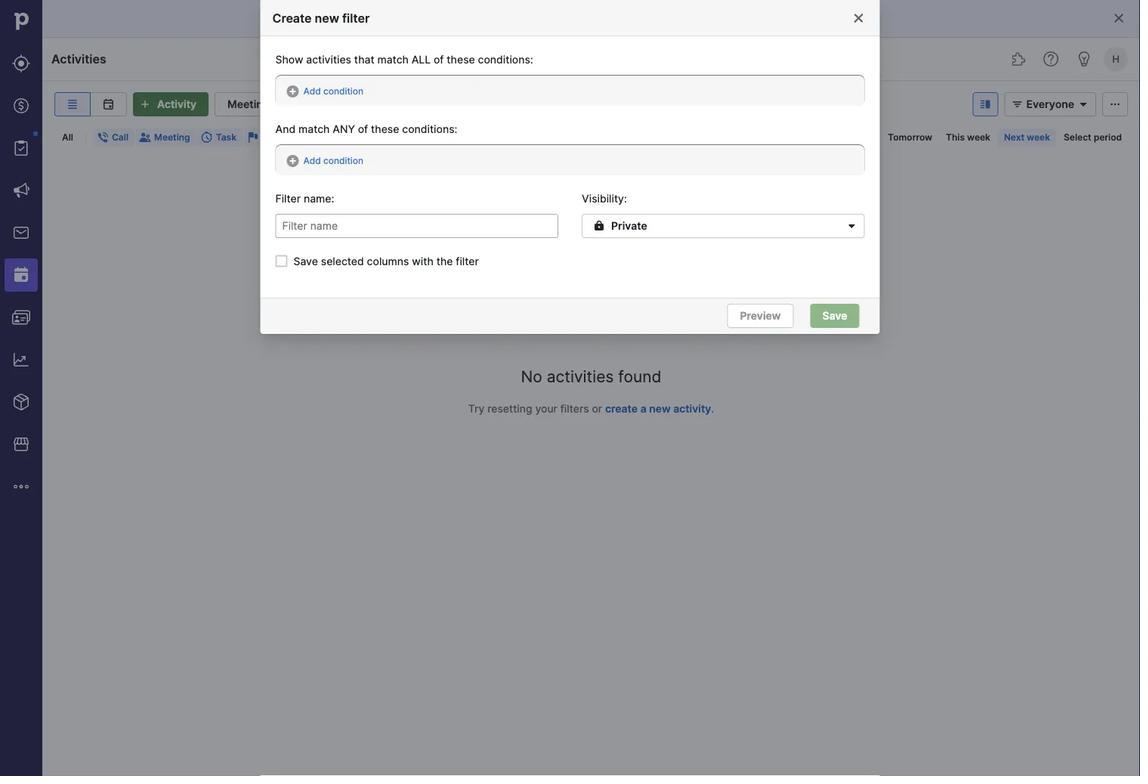 Task type: describe. For each thing, give the bounding box(es) containing it.
campaigns image
[[12, 181, 30, 200]]

color undefined image
[[12, 139, 30, 157]]

2 add from the top
[[303, 155, 321, 166]]

color primary image inside meeting scheduler button
[[326, 95, 344, 113]]

save for save selected columns with the filter
[[294, 255, 318, 268]]

2 add condition from the top
[[303, 155, 364, 166]]

show
[[275, 53, 303, 66]]

more image
[[12, 478, 30, 496]]

meeting for meeting
[[154, 132, 190, 143]]

0 horizontal spatial match
[[298, 122, 330, 135]]

activities for no
[[547, 367, 614, 386]]

1 horizontal spatial conditions:
[[478, 53, 533, 66]]

call button
[[94, 128, 135, 147]]

or
[[592, 402, 602, 415]]

0 horizontal spatial of
[[358, 122, 368, 135]]

leads image
[[12, 54, 30, 73]]

preview button
[[727, 304, 794, 328]]

color primary image for private
[[590, 220, 608, 232]]

no
[[521, 367, 542, 386]]

condition for second add condition link from the top of the page
[[323, 155, 364, 166]]

selected
[[321, 255, 364, 268]]

activity button
[[133, 92, 209, 116]]

calendar image
[[99, 98, 118, 110]]

filters
[[561, 402, 589, 415]]

to-do button
[[751, 128, 789, 147]]

h
[[1113, 53, 1120, 65]]

deals image
[[12, 97, 30, 115]]

tomorrow
[[888, 132, 933, 143]]

show activities that match all of these conditions:
[[275, 53, 533, 66]]

1 horizontal spatial match
[[377, 53, 409, 66]]

visibility:
[[582, 192, 627, 205]]

color primary inverted image
[[136, 98, 154, 110]]

2 add condition link from the top
[[287, 155, 364, 167]]

open details in full view image
[[977, 98, 995, 110]]

next week
[[1004, 132, 1050, 143]]

today button
[[842, 128, 881, 147]]

to-
[[757, 132, 772, 143]]

filter
[[275, 192, 301, 205]]

1 horizontal spatial filter
[[456, 255, 479, 268]]

private
[[611, 220, 647, 232]]

resetting
[[488, 402, 532, 415]]

name:
[[304, 192, 334, 205]]

1 vertical spatial new
[[649, 402, 671, 415]]

sales inbox image
[[12, 224, 30, 242]]

0 horizontal spatial these
[[371, 122, 399, 135]]

everyone
[[1027, 98, 1075, 111]]

activities for show
[[306, 53, 351, 66]]

1 horizontal spatial of
[[434, 53, 444, 66]]

create
[[272, 11, 312, 25]]

Filter name text field
[[275, 214, 558, 238]]

lunch button
[[358, 128, 409, 147]]

this week button
[[940, 128, 997, 147]]

.
[[711, 402, 714, 415]]

call
[[112, 132, 128, 143]]

create
[[605, 402, 638, 415]]

activity
[[157, 98, 197, 111]]

this
[[946, 132, 965, 143]]

columns
[[367, 255, 409, 268]]

overdue button
[[791, 128, 840, 147]]

select period button
[[1058, 128, 1128, 147]]

task button
[[198, 128, 243, 147]]



Task type: locate. For each thing, give the bounding box(es) containing it.
to-do
[[757, 132, 783, 143]]

save right preview
[[823, 309, 848, 322]]

meeting scheduler button
[[215, 92, 348, 116]]

and match any of these conditions:
[[275, 122, 458, 135]]

overdue
[[797, 132, 834, 143]]

all
[[412, 53, 431, 66]]

Search Pipedrive field
[[434, 44, 706, 74]]

of right any
[[358, 122, 368, 135]]

1 vertical spatial meeting
[[154, 132, 190, 143]]

these right any
[[371, 122, 399, 135]]

color primary image for deadline
[[247, 131, 259, 144]]

add down email button
[[303, 155, 321, 166]]

1 vertical spatial of
[[358, 122, 368, 135]]

condition down that
[[323, 85, 364, 96]]

menu
[[0, 0, 42, 776]]

color primary image for email
[[311, 131, 323, 144]]

a
[[641, 402, 647, 415]]

1 add condition from the top
[[303, 85, 364, 96]]

private button
[[582, 214, 865, 238]]

preview
[[740, 309, 781, 322]]

select period
[[1064, 132, 1122, 143]]

color primary image inside email button
[[311, 131, 323, 144]]

color primary image for lunch
[[361, 131, 373, 144]]

condition for 1st add condition link from the top of the page
[[323, 85, 364, 96]]

meeting scheduler
[[228, 98, 323, 111]]

1 vertical spatial add condition
[[303, 155, 364, 166]]

1 week from the left
[[967, 132, 991, 143]]

meeting inside button
[[228, 98, 269, 111]]

1 horizontal spatial meeting
[[228, 98, 269, 111]]

contacts image
[[12, 308, 30, 326]]

0 vertical spatial meeting
[[228, 98, 269, 111]]

deadline button
[[244, 128, 307, 147]]

select
[[1064, 132, 1092, 143]]

color primary image for meeting
[[139, 131, 151, 144]]

email
[[326, 132, 350, 143]]

color primary image inside private button
[[843, 220, 861, 232]]

add condition up scheduler
[[303, 85, 364, 96]]

1 vertical spatial conditions:
[[402, 122, 458, 135]]

meeting inside "button"
[[154, 132, 190, 143]]

sales assistant image
[[1075, 50, 1094, 68]]

that
[[354, 53, 375, 66]]

1 vertical spatial activities
[[547, 367, 614, 386]]

marketplace image
[[12, 435, 30, 453]]

period
[[1094, 132, 1122, 143]]

email button
[[308, 128, 356, 147]]

0 horizontal spatial save
[[294, 255, 318, 268]]

color primary image inside lunch button
[[361, 131, 373, 144]]

products image
[[12, 393, 30, 411]]

deadline
[[262, 132, 301, 143]]

meeting button
[[136, 128, 196, 147]]

add condition link up scheduler
[[287, 85, 364, 97]]

0 vertical spatial add condition
[[303, 85, 364, 96]]

1 vertical spatial condition
[[323, 155, 364, 166]]

0 vertical spatial add
[[303, 85, 321, 96]]

0 vertical spatial activities
[[306, 53, 351, 66]]

meeting
[[228, 98, 269, 111], [154, 132, 190, 143]]

scheduler
[[272, 98, 323, 111]]

color primary image inside call button
[[97, 131, 109, 144]]

activities image
[[12, 266, 30, 284]]

add condition link
[[287, 85, 364, 97], [287, 155, 364, 167]]

match right and
[[298, 122, 330, 135]]

week for next week
[[1027, 132, 1050, 143]]

1 horizontal spatial these
[[447, 53, 475, 66]]

1 horizontal spatial save
[[823, 309, 848, 322]]

0 horizontal spatial activities
[[306, 53, 351, 66]]

1 horizontal spatial activities
[[547, 367, 614, 386]]

week right this
[[967, 132, 991, 143]]

activities
[[51, 51, 106, 66]]

0 horizontal spatial new
[[315, 11, 339, 25]]

color primary image
[[853, 12, 865, 24], [1008, 98, 1027, 110], [1075, 98, 1093, 110], [139, 131, 151, 144], [247, 131, 259, 144], [311, 131, 323, 144], [361, 131, 373, 144], [590, 220, 608, 232]]

filter up that
[[342, 11, 370, 25]]

add
[[303, 85, 321, 96], [303, 155, 321, 166]]

try resetting your filters or create a new activity .
[[468, 402, 714, 415]]

add up scheduler
[[303, 85, 321, 96]]

list image
[[63, 98, 82, 110]]

0 vertical spatial these
[[447, 53, 475, 66]]

1 add condition link from the top
[[287, 85, 364, 97]]

your
[[535, 402, 558, 415]]

more actions image
[[1106, 98, 1125, 110]]

1 horizontal spatial new
[[649, 402, 671, 415]]

all
[[62, 132, 73, 143]]

save left selected
[[294, 255, 318, 268]]

save button
[[811, 304, 860, 328]]

0 vertical spatial save
[[294, 255, 318, 268]]

color primary image
[[1113, 12, 1125, 24], [326, 95, 344, 113], [97, 131, 109, 144], [201, 131, 213, 144], [843, 220, 861, 232], [275, 255, 288, 267]]

week right next
[[1027, 132, 1050, 143]]

filter name:
[[275, 192, 334, 205]]

match left all
[[377, 53, 409, 66]]

new
[[315, 11, 339, 25], [649, 402, 671, 415]]

task
[[216, 132, 237, 143]]

0 vertical spatial match
[[377, 53, 409, 66]]

1 vertical spatial add
[[303, 155, 321, 166]]

all button
[[56, 128, 79, 147]]

these right all
[[447, 53, 475, 66]]

filter
[[342, 11, 370, 25], [456, 255, 479, 268]]

1 vertical spatial filter
[[456, 255, 479, 268]]

0 vertical spatial conditions:
[[478, 53, 533, 66]]

create new filter
[[272, 11, 370, 25]]

try
[[468, 402, 485, 415]]

new right create
[[315, 11, 339, 25]]

0 vertical spatial new
[[315, 11, 339, 25]]

meeting up 'task' at the left top of page
[[228, 98, 269, 111]]

everyone button
[[1005, 92, 1097, 116]]

condition
[[323, 85, 364, 96], [323, 155, 364, 166]]

save
[[294, 255, 318, 268], [823, 309, 848, 322]]

week for this week
[[967, 132, 991, 143]]

1 vertical spatial save
[[823, 309, 848, 322]]

next
[[1004, 132, 1025, 143]]

new right a
[[649, 402, 671, 415]]

and
[[275, 122, 296, 135]]

week
[[967, 132, 991, 143], [1027, 132, 1050, 143]]

of right all
[[434, 53, 444, 66]]

no activities found
[[521, 367, 662, 386]]

1 add from the top
[[303, 85, 321, 96]]

this week
[[946, 132, 991, 143]]

next week button
[[998, 128, 1057, 147]]

menu item
[[0, 254, 42, 296]]

filter right the
[[456, 255, 479, 268]]

today
[[848, 132, 875, 143]]

quick help image
[[1042, 50, 1060, 68]]

add condition down email button
[[303, 155, 364, 166]]

color primary image inside deadline button
[[247, 131, 259, 144]]

meeting for meeting scheduler
[[228, 98, 269, 111]]

color primary image for everyone
[[1008, 98, 1027, 110]]

color primary image inside private button
[[590, 220, 608, 232]]

do
[[772, 132, 783, 143]]

any
[[333, 122, 355, 135]]

save for save
[[823, 309, 848, 322]]

2 week from the left
[[1027, 132, 1050, 143]]

color primary image inside task button
[[201, 131, 213, 144]]

these
[[447, 53, 475, 66], [371, 122, 399, 135]]

activities left that
[[306, 53, 351, 66]]

insights image
[[12, 351, 30, 369]]

activities up filters
[[547, 367, 614, 386]]

0 horizontal spatial filter
[[342, 11, 370, 25]]

0 vertical spatial add condition link
[[287, 85, 364, 97]]

conditions:
[[478, 53, 533, 66], [402, 122, 458, 135]]

create a new activity link
[[605, 402, 711, 415]]

add condition link down email button
[[287, 155, 364, 167]]

condition down email
[[323, 155, 364, 166]]

save selected columns with the filter
[[294, 255, 479, 268]]

1 horizontal spatial week
[[1027, 132, 1050, 143]]

2 condition from the top
[[323, 155, 364, 166]]

0 horizontal spatial conditions:
[[402, 122, 458, 135]]

of
[[434, 53, 444, 66], [358, 122, 368, 135]]

h button
[[1101, 44, 1131, 74]]

tomorrow button
[[882, 128, 939, 147]]

the
[[437, 255, 453, 268]]

1 vertical spatial add condition link
[[287, 155, 364, 167]]

match
[[377, 53, 409, 66], [298, 122, 330, 135]]

home image
[[10, 10, 32, 32]]

color primary image inside the meeting "button"
[[139, 131, 151, 144]]

1 condition from the top
[[323, 85, 364, 96]]

meeting down activity button
[[154, 132, 190, 143]]

1 vertical spatial match
[[298, 122, 330, 135]]

with
[[412, 255, 434, 268]]

1 vertical spatial these
[[371, 122, 399, 135]]

add condition
[[303, 85, 364, 96], [303, 155, 364, 166]]

empty state image
[[501, 249, 682, 340]]

0 vertical spatial condition
[[323, 85, 364, 96]]

0 horizontal spatial week
[[967, 132, 991, 143]]

save inside button
[[823, 309, 848, 322]]

0 vertical spatial filter
[[342, 11, 370, 25]]

lunch
[[376, 132, 403, 143]]

activities
[[306, 53, 351, 66], [547, 367, 614, 386]]

0 horizontal spatial meeting
[[154, 132, 190, 143]]

0 vertical spatial of
[[434, 53, 444, 66]]

activity
[[673, 402, 711, 415]]

found
[[618, 367, 662, 386]]



Task type: vqa. For each thing, say whether or not it's contained in the screenshot.
January 2024
no



